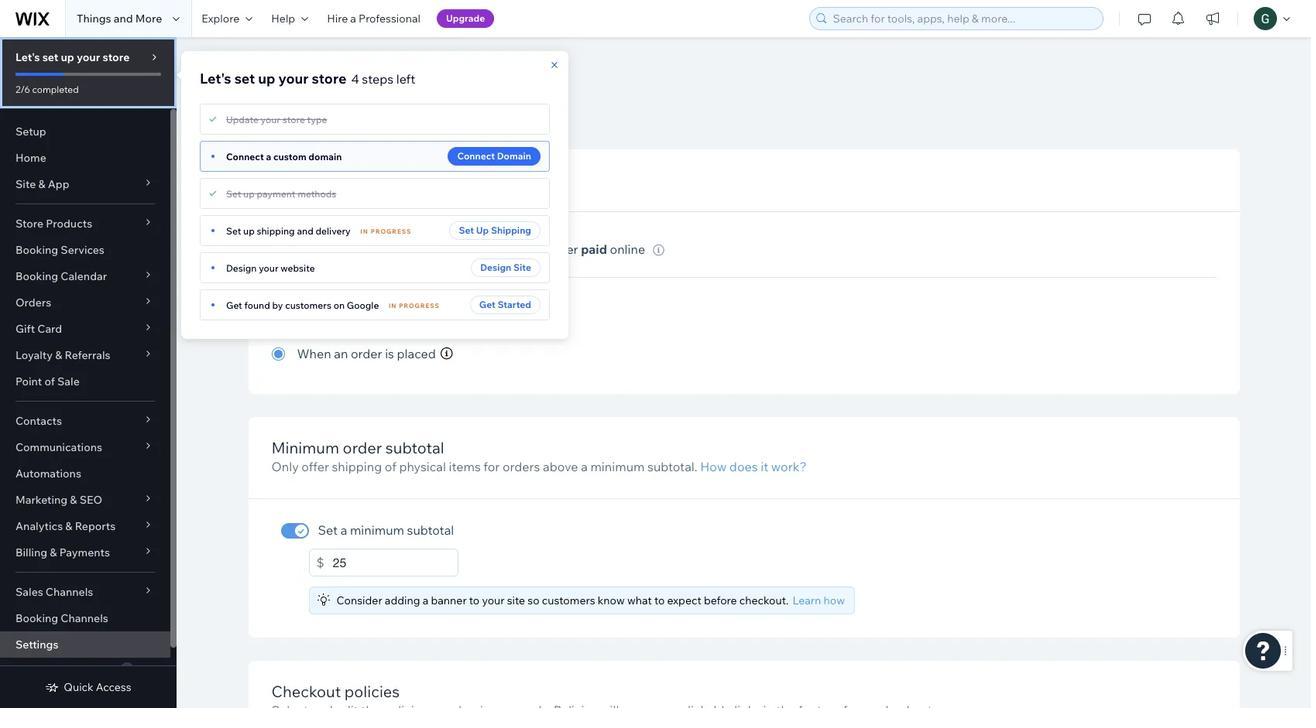 Task type: vqa. For each thing, say whether or not it's contained in the screenshot.
Save at the right top of the page
no



Task type: locate. For each thing, give the bounding box(es) containing it.
progress
[[371, 228, 412, 235], [399, 302, 440, 310]]

set left up
[[459, 225, 474, 236]]

up
[[476, 225, 489, 236]]

booking for booking channels
[[15, 612, 58, 626]]

let's up the 2/6
[[15, 50, 40, 64]]

store up type
[[312, 70, 347, 88]]

apps
[[15, 665, 42, 679]]

minimum order subtotal only offer shipping of physical items for orders above a minimum subtotal. how does it work?
[[271, 438, 807, 475]]

0 horizontal spatial paid
[[420, 321, 445, 337]]

1 horizontal spatial site
[[513, 262, 531, 273]]

& inside dropdown button
[[38, 177, 45, 191]]

and left more on the top
[[114, 12, 133, 26]]

let's down explore at the top of page
[[200, 70, 231, 88]]

1 vertical spatial paid
[[420, 321, 445, 337]]

setup
[[15, 125, 46, 139]]

home
[[15, 151, 46, 165]]

minimum inside minimum order subtotal only offer shipping of physical items for orders above a minimum subtotal. how does it work?
[[591, 459, 645, 475]]

of left the physical
[[385, 459, 396, 475]]

inventory:
[[349, 297, 407, 312]]

1 horizontal spatial update
[[271, 297, 314, 312]]

store down things and more
[[103, 50, 130, 64]]

is left placed
[[385, 346, 394, 362]]

1 get from the left
[[479, 299, 496, 311]]

0 vertical spatial shipping
[[257, 225, 295, 237]]

booking down sales
[[15, 612, 58, 626]]

type
[[307, 113, 327, 125]]

0 vertical spatial progress
[[371, 228, 412, 235]]

1 vertical spatial subtotal
[[407, 523, 454, 539]]

progress for get found by customers on google
[[399, 302, 440, 310]]

set up 'update your store type'
[[234, 70, 255, 88]]

Enter amount text field
[[333, 550, 458, 577]]

0 vertical spatial site
[[15, 177, 36, 191]]

checkout policies
[[271, 683, 400, 702]]

set a minimum subtotal
[[318, 523, 454, 539]]

booking inside popup button
[[15, 270, 58, 283]]

1 booking from the top
[[15, 243, 58, 257]]

1 vertical spatial set
[[234, 70, 255, 88]]

1 vertical spatial in progress
[[389, 302, 440, 310]]

explore
[[202, 12, 240, 26]]

1 horizontal spatial let's
[[200, 70, 231, 88]]

1 vertical spatial settings link
[[0, 632, 170, 658]]

& for billing
[[50, 546, 57, 560]]

let's set up your store
[[15, 50, 130, 64]]

get for get found by customers on google
[[226, 299, 242, 311]]

1 vertical spatial in
[[389, 302, 397, 310]]

booking for booking calendar
[[15, 270, 58, 283]]

analytics & reports
[[15, 520, 116, 534]]

1 horizontal spatial settings link
[[240, 61, 298, 77]]

1 vertical spatial 4
[[124, 665, 130, 675]]

2 design from the left
[[226, 262, 257, 274]]

automations link
[[0, 461, 170, 487]]

1 horizontal spatial design
[[480, 262, 511, 273]]

new
[[520, 242, 544, 257]]

0 vertical spatial customers
[[285, 299, 331, 311]]

0 horizontal spatial in
[[360, 228, 369, 235]]

of
[[44, 375, 55, 389], [385, 459, 396, 475]]

1 vertical spatial an
[[334, 346, 348, 362]]

0 horizontal spatial let's
[[15, 50, 40, 64]]

1 horizontal spatial to
[[654, 594, 665, 608]]

design
[[480, 262, 511, 273], [226, 262, 257, 274]]

1 horizontal spatial customers
[[542, 594, 595, 608]]

0 horizontal spatial to
[[469, 594, 480, 608]]

to
[[469, 594, 480, 608], [654, 594, 665, 608]]

learn
[[793, 594, 821, 608]]

1 horizontal spatial an
[[357, 321, 371, 337]]

get left started
[[479, 299, 496, 311]]

1 horizontal spatial is
[[408, 321, 417, 337]]

seo
[[80, 493, 102, 507]]

design up found
[[226, 262, 257, 274]]

subtotal
[[386, 438, 444, 458], [407, 523, 454, 539]]

1 vertical spatial channels
[[61, 612, 108, 626]]

1 vertical spatial for
[[484, 459, 500, 475]]

methods
[[298, 188, 336, 199]]

settings up connect domain
[[416, 84, 528, 119]]

0 horizontal spatial 4
[[124, 665, 130, 675]]

1 vertical spatial of
[[385, 459, 396, 475]]

in progress up placed
[[389, 302, 440, 310]]

0 horizontal spatial update
[[226, 113, 259, 125]]

after
[[327, 321, 354, 337]]

0 horizontal spatial connect
[[226, 151, 264, 162]]

upgrade
[[446, 12, 485, 24]]

booking for booking services
[[15, 243, 58, 257]]

a for connect a custom domain
[[266, 151, 271, 162]]

set for set up payment methods
[[226, 188, 241, 199]]

1 horizontal spatial shipping
[[332, 459, 382, 475]]

ecommerce left left
[[323, 62, 386, 76]]

let's inside sidebar "element"
[[15, 50, 40, 64]]

communications button
[[0, 435, 170, 461]]

1 horizontal spatial 4
[[351, 71, 359, 87]]

1 horizontal spatial orders
[[271, 170, 322, 190]]

0 horizontal spatial set
[[42, 50, 58, 64]]

0 horizontal spatial design
[[226, 262, 257, 274]]

1 horizontal spatial and
[[297, 225, 313, 237]]

0 horizontal spatial is
[[385, 346, 394, 362]]

in right delivery on the top
[[360, 228, 369, 235]]

2 get from the left
[[226, 299, 242, 311]]

1 horizontal spatial for
[[484, 459, 500, 475]]

set for let's set up your store 4 steps left
[[234, 70, 255, 88]]

update for update store inventory:
[[271, 297, 314, 312]]

when an order is placed
[[297, 346, 436, 362]]

& left 'reports'
[[65, 520, 72, 534]]

channels up booking channels
[[46, 586, 93, 599]]

ecommerce
[[323, 62, 386, 76], [248, 84, 410, 119]]

& left app at the left top of the page
[[38, 177, 45, 191]]

a inside minimum order subtotal only offer shipping of physical items for orders above a minimum subtotal. how does it work?
[[581, 459, 588, 475]]

your up connect a custom domain
[[261, 113, 280, 125]]

orders down custom
[[271, 170, 322, 190]]

help
[[271, 12, 295, 26]]

hire a professional link
[[318, 0, 430, 37]]

sales channels
[[15, 586, 93, 599]]

a
[[350, 12, 356, 26], [266, 151, 271, 162], [581, 459, 588, 475], [341, 523, 347, 539], [423, 594, 429, 608]]

progress up placed
[[399, 302, 440, 310]]

minimum
[[271, 438, 339, 458]]

0 horizontal spatial site
[[15, 177, 36, 191]]

minimum left subtotal.
[[591, 459, 645, 475]]

1 horizontal spatial minimum
[[591, 459, 645, 475]]

billing & payments
[[15, 546, 110, 560]]

site inside dropdown button
[[15, 177, 36, 191]]

set for set up shipping
[[459, 225, 474, 236]]

customers right by
[[285, 299, 331, 311]]

order down inventory:
[[374, 321, 405, 337]]

hire a professional
[[327, 12, 421, 26]]

0 vertical spatial paid
[[581, 242, 607, 257]]

access
[[96, 681, 131, 695]]

only up when
[[297, 321, 324, 337]]

0 vertical spatial for
[[467, 242, 483, 257]]

up
[[61, 50, 74, 64], [258, 70, 275, 88], [243, 188, 255, 199], [243, 225, 255, 237]]

to right banner
[[469, 594, 480, 608]]

orders inside popup button
[[15, 296, 51, 310]]

settings link down booking channels
[[0, 632, 170, 658]]

1 vertical spatial minimum
[[350, 523, 404, 539]]

order
[[547, 242, 578, 257], [374, 321, 405, 337], [351, 346, 382, 362], [343, 438, 382, 458]]

for inside minimum order subtotal only offer shipping of physical items for orders above a minimum subtotal. how does it work?
[[484, 459, 500, 475]]

help button
[[262, 0, 318, 37]]

a right above
[[581, 459, 588, 475]]

connect left domain
[[457, 150, 495, 162]]

set
[[226, 188, 241, 199], [459, 225, 474, 236], [226, 225, 241, 237], [318, 523, 338, 539]]

1 vertical spatial only
[[271, 459, 299, 475]]

every
[[486, 242, 517, 257]]

1 vertical spatial is
[[385, 346, 394, 362]]

1 horizontal spatial connect
[[457, 150, 495, 162]]

a up the enter amount text box
[[341, 523, 347, 539]]

1 vertical spatial shipping
[[332, 459, 382, 475]]

shipping right offer at the left of the page
[[332, 459, 382, 475]]

connect left custom
[[226, 151, 264, 162]]

order right minimum
[[343, 438, 382, 458]]

store left type
[[282, 113, 305, 125]]

0 horizontal spatial shipping
[[257, 225, 295, 237]]

1 vertical spatial booking
[[15, 270, 58, 283]]

in progress for set up shipping and delivery
[[360, 228, 412, 235]]

update right found
[[271, 297, 314, 312]]

set inside button
[[459, 225, 474, 236]]

update for update your store type
[[226, 113, 259, 125]]

1 horizontal spatial of
[[385, 459, 396, 475]]

set up 2/6 completed
[[42, 50, 58, 64]]

0 vertical spatial in
[[360, 228, 369, 235]]

0 vertical spatial in progress
[[360, 228, 412, 235]]

loyalty
[[15, 349, 53, 362]]

paid left online at the left top
[[581, 242, 607, 257]]

4 up access in the left bottom of the page
[[124, 665, 130, 675]]

for right the items
[[484, 459, 500, 475]]

and left delivery on the top
[[297, 225, 313, 237]]

& right loyalty
[[55, 349, 62, 362]]

checkout
[[271, 683, 341, 702]]

& for site
[[38, 177, 45, 191]]

an
[[357, 321, 371, 337], [334, 346, 348, 362]]

paid up info tooltip image
[[420, 321, 445, 337]]

a right adding
[[423, 594, 429, 608]]

2 connect from the left
[[226, 151, 264, 162]]

shipping
[[257, 225, 295, 237], [332, 459, 382, 475]]

1 vertical spatial customers
[[542, 594, 595, 608]]

0 vertical spatial subtotal
[[386, 438, 444, 458]]

1 vertical spatial update
[[271, 297, 314, 312]]

orders
[[271, 170, 322, 190], [15, 296, 51, 310]]

0 vertical spatial booking
[[15, 243, 58, 257]]

set up the design your website at the top
[[226, 225, 241, 237]]

site inside button
[[513, 262, 531, 273]]

1 connect from the left
[[457, 150, 495, 162]]

orders up the gift card
[[15, 296, 51, 310]]

analytics & reports button
[[0, 514, 170, 540]]

up inside sidebar "element"
[[61, 50, 74, 64]]

is
[[408, 321, 417, 337], [385, 346, 394, 362]]

items
[[449, 459, 481, 475]]

2 to from the left
[[654, 594, 665, 608]]

for down up
[[467, 242, 483, 257]]

0 vertical spatial channels
[[46, 586, 93, 599]]

your left site in the left bottom of the page
[[482, 594, 505, 608]]

up up 'update your store type'
[[258, 70, 275, 88]]

consider adding a banner to your site so customers know what to expect before checkout. learn how
[[337, 594, 845, 608]]

consider
[[337, 594, 382, 608]]

0 vertical spatial update
[[226, 113, 259, 125]]

1 vertical spatial ecommerce
[[248, 84, 410, 119]]

delivery
[[316, 225, 351, 237]]

customers right so
[[542, 594, 595, 608]]

0 vertical spatial 4
[[351, 71, 359, 87]]

1 horizontal spatial set
[[234, 70, 255, 88]]

design for design site
[[480, 262, 511, 273]]

4 inside sidebar "element"
[[124, 665, 130, 675]]

update up connect a custom domain
[[226, 113, 259, 125]]

0 horizontal spatial orders
[[15, 296, 51, 310]]

1 horizontal spatial in
[[389, 302, 397, 310]]

0 horizontal spatial for
[[467, 242, 483, 257]]

sidebar element
[[0, 37, 177, 709]]

1 horizontal spatial get
[[479, 299, 496, 311]]

& right billing
[[50, 546, 57, 560]]

channels down sales channels dropdown button
[[61, 612, 108, 626]]

loyalty & referrals button
[[0, 342, 170, 369]]

an right after
[[357, 321, 371, 337]]

booking down store
[[15, 243, 58, 257]]

set up $ on the bottom of page
[[318, 523, 338, 539]]

2 vertical spatial booking
[[15, 612, 58, 626]]

quick access button
[[45, 681, 131, 695]]

get left found
[[226, 299, 242, 311]]

4 left steps
[[351, 71, 359, 87]]

things and more
[[77, 12, 162, 26]]

design down every
[[480, 262, 511, 273]]

4 inside let's set up your store 4 steps left
[[351, 71, 359, 87]]

0 vertical spatial set
[[42, 50, 58, 64]]

expect
[[667, 594, 702, 608]]

0 horizontal spatial and
[[114, 12, 133, 26]]

design inside button
[[480, 262, 511, 273]]

set up shipping
[[459, 225, 531, 236]]

set left payment
[[226, 188, 241, 199]]

store products button
[[0, 211, 170, 237]]

1 vertical spatial site
[[513, 262, 531, 273]]

of left sale
[[44, 375, 55, 389]]

3 booking from the top
[[15, 612, 58, 626]]

0 horizontal spatial customers
[[285, 299, 331, 311]]

and
[[114, 12, 133, 26], [297, 225, 313, 237]]

site down the 'new'
[[513, 262, 531, 273]]

shipping down payment
[[257, 225, 295, 237]]

online
[[610, 242, 645, 257]]

0 vertical spatial let's
[[15, 50, 40, 64]]

services
[[61, 243, 104, 257]]

up up "completed"
[[61, 50, 74, 64]]

your down things
[[77, 50, 100, 64]]

1 design from the left
[[480, 262, 511, 273]]

progress up "create"
[[371, 228, 412, 235]]

in right google
[[389, 302, 397, 310]]

0 horizontal spatial of
[[44, 375, 55, 389]]

0 vertical spatial is
[[408, 321, 417, 337]]

payments
[[59, 546, 110, 560]]

2 booking from the top
[[15, 270, 58, 283]]

let's for let's set up your store
[[15, 50, 40, 64]]

app
[[48, 177, 69, 191]]

left
[[396, 71, 415, 87]]

setup link
[[0, 119, 170, 145]]

a left custom
[[266, 151, 271, 162]]

1 vertical spatial orders
[[15, 296, 51, 310]]

an down after
[[334, 346, 348, 362]]

settings link up 'update your store type'
[[240, 61, 298, 77]]

subtotal up the enter amount text box
[[407, 523, 454, 539]]

subtotal up the physical
[[386, 438, 444, 458]]

settings up apps
[[15, 638, 58, 652]]

a right hire
[[350, 12, 356, 26]]

ecommerce settings
[[323, 62, 430, 76], [248, 84, 528, 119]]

ecommerce up domain
[[248, 84, 410, 119]]

1 vertical spatial let's
[[200, 70, 231, 88]]

connect inside 'button'
[[457, 150, 495, 162]]

calendar
[[61, 270, 107, 283]]

0 vertical spatial ecommerce settings
[[323, 62, 430, 76]]

minimum up the enter amount text box
[[350, 523, 404, 539]]

channels
[[46, 586, 93, 599], [61, 612, 108, 626]]

1 vertical spatial progress
[[399, 302, 440, 310]]

0 vertical spatial orders
[[271, 170, 322, 190]]

to right what
[[654, 594, 665, 608]]

in progress
[[360, 228, 412, 235], [389, 302, 440, 310]]

channels inside dropdown button
[[46, 586, 93, 599]]

order inside minimum order subtotal only offer shipping of physical items for orders above a minimum subtotal. how does it work?
[[343, 438, 382, 458]]

set inside sidebar "element"
[[42, 50, 58, 64]]

0 vertical spatial minimum
[[591, 459, 645, 475]]

settings inside sidebar "element"
[[15, 638, 58, 652]]

update your store type
[[226, 113, 327, 125]]

site
[[15, 177, 36, 191], [513, 262, 531, 273]]

set
[[42, 50, 58, 64], [234, 70, 255, 88]]

0 horizontal spatial settings link
[[0, 632, 170, 658]]

0 vertical spatial of
[[44, 375, 55, 389]]

only down minimum
[[271, 459, 299, 475]]

in progress up "create"
[[360, 228, 412, 235]]

Search for tools, apps, help & more... field
[[828, 8, 1098, 29]]

settings down professional on the left
[[388, 62, 430, 76]]

store inside sidebar "element"
[[103, 50, 130, 64]]

site down home on the top
[[15, 177, 36, 191]]

store up after
[[317, 297, 347, 312]]

paid
[[581, 242, 607, 257], [420, 321, 445, 337]]

sales channels button
[[0, 579, 170, 606]]

a for set a minimum subtotal
[[341, 523, 347, 539]]

& left seo
[[70, 493, 77, 507]]

is up placed
[[408, 321, 417, 337]]

0 horizontal spatial get
[[226, 299, 242, 311]]

marketing & seo button
[[0, 487, 170, 514]]

get inside button
[[479, 299, 496, 311]]

booking down booking services
[[15, 270, 58, 283]]



Task type: describe. For each thing, give the bounding box(es) containing it.
your left website
[[259, 262, 279, 274]]

1 vertical spatial ecommerce settings
[[248, 84, 528, 119]]

billing
[[15, 546, 47, 560]]

in for set up shipping and delivery
[[360, 228, 369, 235]]

sales
[[15, 586, 43, 599]]

connect domain button
[[448, 147, 541, 166]]

& for marketing
[[70, 493, 77, 507]]

gift card button
[[0, 316, 170, 342]]

physical
[[399, 459, 446, 475]]

professional
[[359, 12, 421, 26]]

orders
[[503, 459, 540, 475]]

offer
[[302, 459, 329, 475]]

set for set up shipping and delivery
[[226, 225, 241, 237]]

things
[[77, 12, 111, 26]]

your up 'update your store type'
[[278, 70, 309, 88]]

shipping
[[491, 225, 531, 236]]

up up the design your website at the top
[[243, 225, 255, 237]]

info tooltip image
[[653, 245, 665, 256]]

point of sale
[[15, 375, 80, 389]]

channels for booking channels
[[61, 612, 108, 626]]

hire
[[327, 12, 348, 26]]

0 vertical spatial an
[[357, 321, 371, 337]]

update store inventory:
[[271, 297, 407, 312]]

marketing & seo
[[15, 493, 102, 507]]

found
[[244, 299, 270, 311]]

& for analytics
[[65, 520, 72, 534]]

order right the 'new'
[[547, 242, 578, 257]]

policies
[[344, 683, 400, 702]]

communications
[[15, 441, 102, 455]]

how does it work? link
[[700, 459, 807, 475]]

of inside sidebar "element"
[[44, 375, 55, 389]]

a for hire a professional
[[350, 12, 356, 26]]

banner
[[431, 594, 467, 608]]

info tooltip image
[[441, 348, 453, 360]]

it
[[761, 459, 769, 475]]

on
[[334, 299, 345, 311]]

progress for set up shipping and delivery
[[371, 228, 412, 235]]

in for get found by customers on google
[[389, 302, 397, 310]]

completed
[[32, 84, 79, 95]]

0 horizontal spatial minimum
[[350, 523, 404, 539]]

referrals
[[65, 349, 110, 362]]

automatically create invoices for every new order paid online
[[295, 242, 645, 257]]

set for let's set up your store
[[42, 50, 58, 64]]

up left payment
[[243, 188, 255, 199]]

2/6 completed
[[15, 84, 79, 95]]

adding
[[385, 594, 420, 608]]

automatically
[[295, 242, 375, 257]]

set up shipping button
[[450, 222, 541, 240]]

by
[[272, 299, 283, 311]]

so
[[528, 594, 540, 608]]

shipping inside minimum order subtotal only offer shipping of physical items for orders above a minimum subtotal. how does it work?
[[332, 459, 382, 475]]

booking services link
[[0, 237, 170, 263]]

store
[[15, 217, 43, 231]]

orders button
[[0, 290, 170, 316]]

0 vertical spatial ecommerce
[[323, 62, 386, 76]]

of inside minimum order subtotal only offer shipping of physical items for orders above a minimum subtotal. how does it work?
[[385, 459, 396, 475]]

connect for connect a custom domain
[[226, 151, 264, 162]]

reports
[[75, 520, 116, 534]]

billing & payments button
[[0, 540, 170, 566]]

quick
[[64, 681, 93, 695]]

get found by customers on google
[[226, 299, 379, 311]]

set for set a minimum subtotal
[[318, 523, 338, 539]]

booking calendar button
[[0, 263, 170, 290]]

site & app button
[[0, 171, 170, 198]]

placed
[[397, 346, 436, 362]]

point
[[15, 375, 42, 389]]

how
[[824, 594, 845, 608]]

connect domain
[[457, 150, 531, 162]]

products
[[46, 217, 92, 231]]

custom
[[273, 151, 306, 162]]

0 vertical spatial only
[[297, 321, 324, 337]]

started
[[498, 299, 531, 311]]

get started button
[[470, 296, 541, 314]]

1 to from the left
[[469, 594, 480, 608]]

2/6
[[15, 84, 30, 95]]

connect for connect domain
[[457, 150, 495, 162]]

marketing
[[15, 493, 68, 507]]

design site
[[480, 262, 531, 273]]

set up payment methods
[[226, 188, 336, 199]]

& for loyalty
[[55, 349, 62, 362]]

booking channels link
[[0, 606, 170, 632]]

1 vertical spatial and
[[297, 225, 313, 237]]

site
[[507, 594, 525, 608]]

design for design your website
[[226, 262, 257, 274]]

0 vertical spatial and
[[114, 12, 133, 26]]

what
[[627, 594, 652, 608]]

your inside sidebar "element"
[[77, 50, 100, 64]]

let's for let's set up your store 4 steps left
[[200, 70, 231, 88]]

gift card
[[15, 322, 62, 336]]

does
[[730, 459, 758, 475]]

booking channels
[[15, 612, 108, 626]]

design site button
[[471, 259, 541, 277]]

contacts
[[15, 414, 62, 428]]

get for get started
[[479, 299, 496, 311]]

0 vertical spatial settings link
[[240, 61, 298, 77]]

sale
[[57, 375, 80, 389]]

site & app
[[15, 177, 69, 191]]

loyalty & referrals
[[15, 349, 110, 362]]

home link
[[0, 145, 170, 171]]

settings up 'update your store type'
[[248, 62, 291, 76]]

1 horizontal spatial paid
[[581, 242, 607, 257]]

booking services
[[15, 243, 104, 257]]

subtotal inside minimum order subtotal only offer shipping of physical items for orders above a minimum subtotal. how does it work?
[[386, 438, 444, 458]]

order down only after an order is paid
[[351, 346, 382, 362]]

connect a custom domain
[[226, 151, 342, 162]]

subtotal.
[[648, 459, 698, 475]]

in progress for get found by customers on google
[[389, 302, 440, 310]]

set up shipping and delivery
[[226, 225, 351, 237]]

0 horizontal spatial an
[[334, 346, 348, 362]]

when
[[297, 346, 331, 362]]

invoices
[[417, 242, 464, 257]]

booking calendar
[[15, 270, 107, 283]]

design your website
[[226, 262, 315, 274]]

domain
[[497, 150, 531, 162]]

store products
[[15, 217, 92, 231]]

gift
[[15, 322, 35, 336]]

channels for sales channels
[[46, 586, 93, 599]]

only inside minimum order subtotal only offer shipping of physical items for orders above a minimum subtotal. how does it work?
[[271, 459, 299, 475]]



